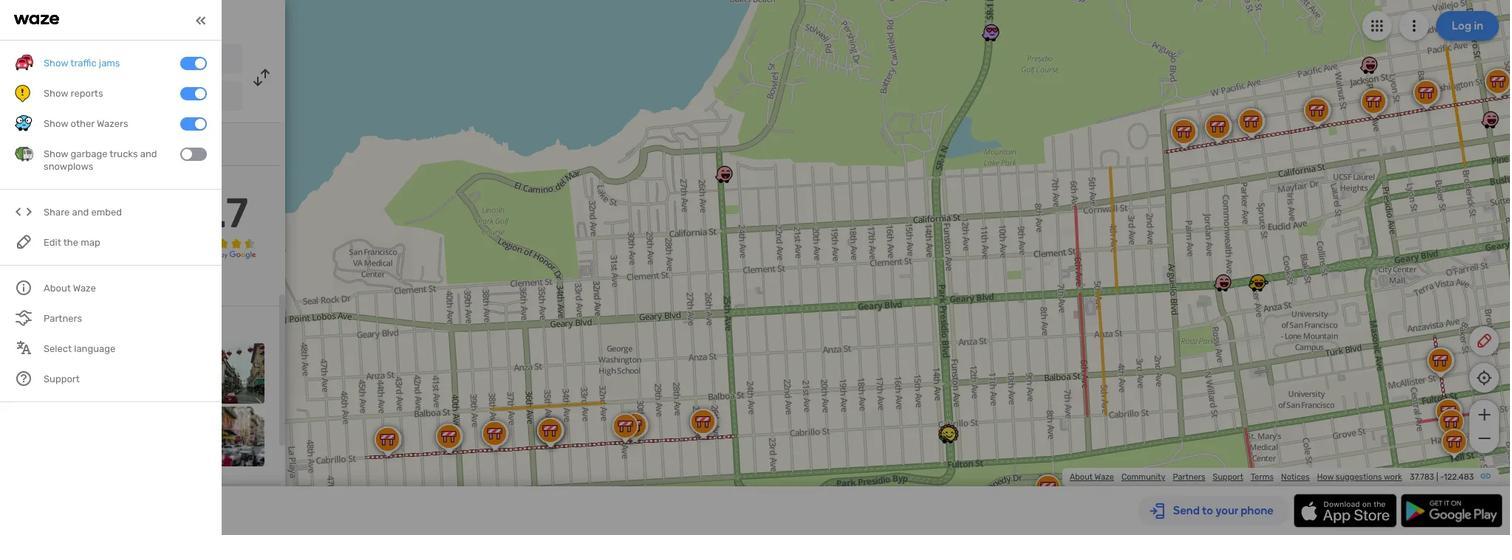 Task type: vqa. For each thing, say whether or not it's contained in the screenshot.
the Destination button
no



Task type: describe. For each thing, give the bounding box(es) containing it.
link image
[[1480, 471, 1492, 483]]

show reviews
[[15, 280, 81, 293]]

how
[[1318, 473, 1334, 483]]

san francisco button
[[43, 44, 242, 74]]

support link
[[1213, 473, 1244, 483]]

francisco
[[75, 54, 122, 67]]

summary
[[52, 177, 97, 190]]

8 photos
[[15, 322, 58, 334]]

share
[[44, 207, 70, 218]]

notices
[[1282, 473, 1310, 483]]

suggestions
[[1336, 473, 1383, 483]]

image 4 of chinatown, sf image
[[204, 344, 265, 404]]

waze
[[1095, 473, 1115, 483]]

work
[[1385, 473, 1403, 483]]

37.783 | -122.483
[[1410, 473, 1475, 483]]

code image
[[15, 204, 33, 222]]

photos
[[24, 322, 58, 334]]

4.7
[[190, 189, 248, 238]]

chinatown san francisco, ca, usa
[[54, 91, 207, 103]]

review summary
[[15, 177, 97, 190]]

and
[[72, 207, 89, 218]]

location image
[[15, 87, 33, 105]]

pencil image
[[1476, 333, 1494, 350]]

image 2 of chinatown, sf image
[[78, 344, 138, 404]]

notices link
[[1282, 473, 1310, 483]]

driving directions
[[88, 12, 197, 28]]

5 4 2 1
[[15, 197, 21, 257]]

driving
[[88, 12, 133, 28]]

about waze link
[[1070, 473, 1115, 483]]

37.783
[[1410, 473, 1435, 483]]

san francisco
[[54, 54, 122, 67]]

current location image
[[15, 50, 33, 68]]



Task type: locate. For each thing, give the bounding box(es) containing it.
zoom out image
[[1476, 430, 1494, 448]]

san
[[54, 54, 72, 67], [111, 92, 127, 103]]

|
[[1437, 473, 1439, 483]]

-
[[1441, 473, 1445, 483]]

share and embed
[[44, 207, 122, 218]]

partners
[[1173, 473, 1206, 483]]

how suggestions work link
[[1318, 473, 1403, 483]]

about
[[1070, 473, 1093, 483]]

usa
[[190, 92, 207, 103]]

show
[[15, 280, 41, 293]]

francisco,
[[129, 92, 171, 103]]

reviews
[[44, 280, 81, 293]]

embed
[[91, 207, 122, 218]]

8
[[15, 322, 21, 334]]

support
[[1213, 473, 1244, 483]]

5
[[15, 197, 21, 209]]

san left francisco
[[54, 54, 72, 67]]

review
[[15, 177, 49, 190]]

about waze community partners support terms notices how suggestions work
[[1070, 473, 1403, 483]]

directions
[[136, 12, 197, 28]]

terms link
[[1251, 473, 1274, 483]]

community link
[[1122, 473, 1166, 483]]

americanchinatown.com
[[44, 135, 163, 148]]

chinatown
[[54, 91, 106, 103]]

4
[[15, 209, 21, 221]]

terms
[[1251, 473, 1274, 483]]

san inside chinatown san francisco, ca, usa
[[111, 92, 127, 103]]

122.483
[[1445, 473, 1475, 483]]

community
[[1122, 473, 1166, 483]]

1 vertical spatial san
[[111, 92, 127, 103]]

san left francisco,
[[111, 92, 127, 103]]

computer image
[[15, 133, 33, 151]]

1
[[15, 244, 19, 257]]

image 3 of chinatown, sf image
[[141, 344, 201, 404]]

0 vertical spatial san
[[54, 54, 72, 67]]

san inside button
[[54, 54, 72, 67]]

image 1 of chinatown, sf image
[[15, 344, 75, 404]]

partners link
[[1173, 473, 1206, 483]]

share and embed link
[[15, 198, 207, 228]]

zoom in image
[[1476, 407, 1494, 424]]

1 horizontal spatial san
[[111, 92, 127, 103]]

2
[[15, 232, 21, 245]]

ca,
[[174, 92, 188, 103]]

image 8 of chinatown, sf image
[[204, 407, 265, 467]]

0 horizontal spatial san
[[54, 54, 72, 67]]



